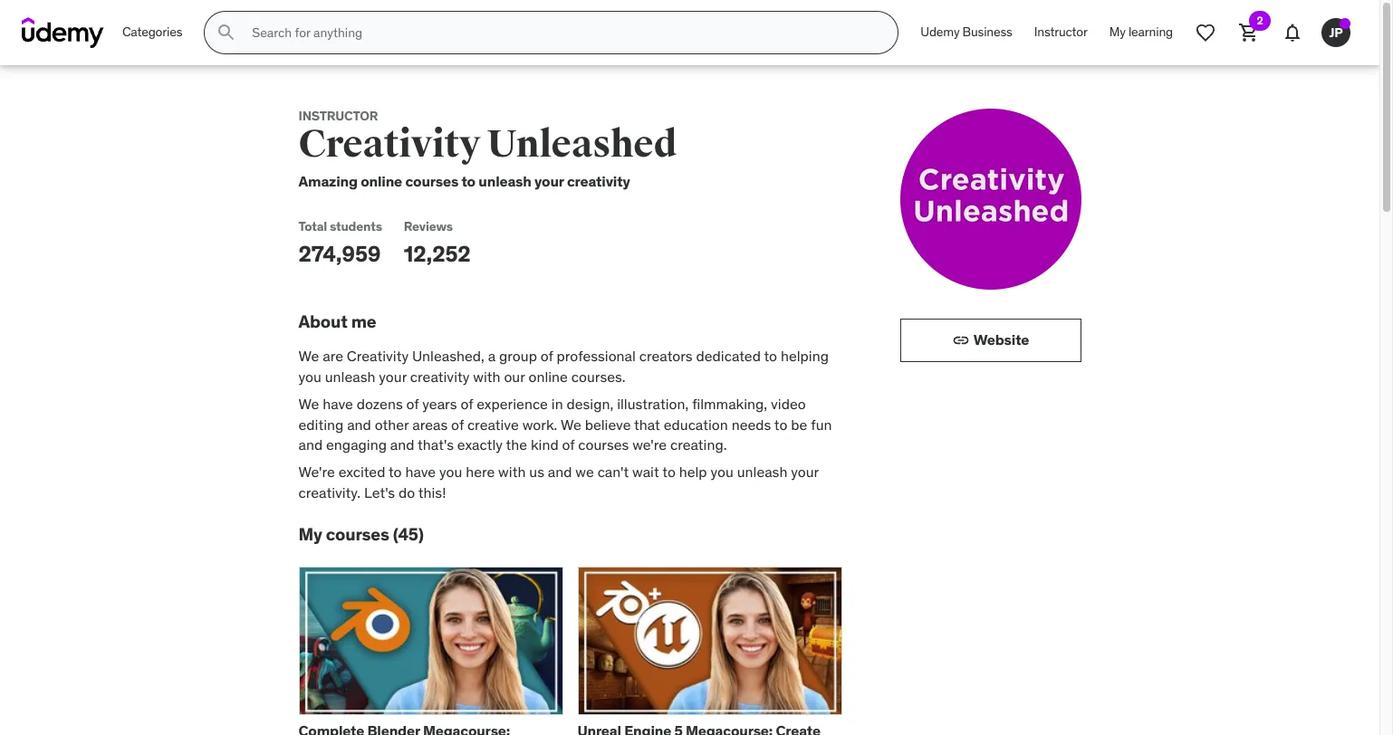 Task type: vqa. For each thing, say whether or not it's contained in the screenshot.
total students 274,959
yes



Task type: locate. For each thing, give the bounding box(es) containing it.
we left are
[[299, 347, 319, 366]]

to
[[462, 172, 476, 190], [764, 347, 778, 366], [775, 416, 788, 434], [389, 463, 402, 481], [663, 463, 676, 481]]

instructor link
[[1024, 11, 1099, 54]]

0 horizontal spatial my
[[299, 524, 322, 546]]

0 horizontal spatial online
[[361, 172, 402, 190]]

1 vertical spatial unleash
[[325, 368, 376, 386]]

0 vertical spatial creativity
[[299, 121, 481, 167]]

helping
[[781, 347, 829, 366]]

2 vertical spatial your
[[791, 463, 819, 481]]

1 horizontal spatial have
[[405, 463, 436, 481]]

my courses (45)
[[299, 524, 424, 546]]

of right group
[[541, 347, 553, 366]]

1 horizontal spatial instructor
[[1035, 24, 1088, 40]]

your up dozens
[[379, 368, 407, 386]]

us
[[529, 463, 545, 481]]

we for we are creativity unleashed, a group of professional creators dedicated to helping you unleash your creativity with our online courses.
[[299, 347, 319, 366]]

my for my learning
[[1110, 24, 1126, 40]]

unleash down are
[[325, 368, 376, 386]]

are
[[323, 347, 343, 366]]

creativity down unleashed,
[[410, 368, 470, 386]]

with
[[473, 368, 501, 386], [498, 463, 526, 481]]

creativity
[[299, 121, 481, 167], [347, 347, 409, 366]]

illustration,
[[617, 395, 689, 413]]

courses
[[405, 172, 459, 190], [578, 436, 629, 454], [326, 524, 389, 546]]

of right years
[[461, 395, 473, 413]]

your down the be
[[791, 463, 819, 481]]

about me
[[299, 310, 376, 332]]

group
[[499, 347, 537, 366]]

you up editing
[[299, 368, 322, 386]]

to inside we are creativity unleashed, a group of professional creators dedicated to helping you unleash your creativity with our online courses.
[[764, 347, 778, 366]]

online up students
[[361, 172, 402, 190]]

0 vertical spatial we
[[299, 347, 319, 366]]

the
[[506, 436, 527, 454]]

1 horizontal spatial unleash
[[479, 172, 532, 190]]

website link
[[900, 319, 1081, 362]]

you right help
[[711, 463, 734, 481]]

courses up reviews
[[405, 172, 459, 190]]

1 horizontal spatial courses
[[405, 172, 459, 190]]

0 vertical spatial my
[[1110, 24, 1126, 40]]

that's
[[418, 436, 454, 454]]

1 vertical spatial we
[[299, 395, 319, 413]]

0 horizontal spatial unleash
[[325, 368, 376, 386]]

let's
[[364, 484, 395, 502]]

dozens
[[357, 395, 403, 413]]

1 horizontal spatial my
[[1110, 24, 1126, 40]]

unleash down "needs" at the right bottom
[[737, 463, 788, 481]]

creativity down unleashed
[[567, 172, 630, 190]]

udemy business
[[921, 24, 1013, 40]]

we're excited to have you here with us and we can't wait to help you unleash your creativity. let's do this!
[[299, 463, 819, 502]]

we inside we are creativity unleashed, a group of professional creators dedicated to helping you unleash your creativity with our online courses.
[[299, 347, 319, 366]]

we are creativity unleashed, a group of professional creators dedicated to helping you unleash your creativity with our online courses.
[[299, 347, 829, 386]]

my
[[1110, 24, 1126, 40], [299, 524, 322, 546]]

we down in
[[561, 416, 582, 434]]

unleashed
[[487, 121, 677, 167]]

1 vertical spatial instructor
[[299, 108, 378, 124]]

creativity.
[[299, 484, 361, 502]]

have up editing
[[323, 395, 353, 413]]

0 horizontal spatial have
[[323, 395, 353, 413]]

you
[[299, 368, 322, 386], [439, 463, 462, 481], [711, 463, 734, 481]]

2 horizontal spatial you
[[711, 463, 734, 481]]

reviews
[[404, 218, 453, 235]]

online up in
[[529, 368, 568, 386]]

0 vertical spatial creativity
[[567, 172, 630, 190]]

unleash
[[479, 172, 532, 190], [325, 368, 376, 386], [737, 463, 788, 481]]

0 vertical spatial online
[[361, 172, 402, 190]]

experience
[[477, 395, 548, 413]]

courses down believe
[[578, 436, 629, 454]]

about
[[299, 310, 348, 332]]

online
[[361, 172, 402, 190], [529, 368, 568, 386]]

areas
[[413, 416, 448, 434]]

unleash inside we're excited to have you here with us and we can't wait to help you unleash your creativity. let's do this!
[[737, 463, 788, 481]]

your down unleashed
[[535, 172, 564, 190]]

to up reviews 12,252
[[462, 172, 476, 190]]

creativity
[[567, 172, 630, 190], [410, 368, 470, 386]]

have up this!
[[405, 463, 436, 481]]

we're
[[299, 463, 335, 481]]

my down creativity.
[[299, 524, 322, 546]]

work.
[[523, 416, 558, 434]]

instructor right business
[[1035, 24, 1088, 40]]

notifications image
[[1282, 22, 1304, 43]]

online inside instructor creativity unleashed amazing online courses to unleash your creativity
[[361, 172, 402, 190]]

my left learning
[[1110, 24, 1126, 40]]

to left the be
[[775, 416, 788, 434]]

do
[[399, 484, 415, 502]]

we for we have dozens of years of experience in design, illustration, filmmaking, video editing and other areas of creative work. we believe that education needs to be fun and engaging and that's exactly the kind of courses we're creating.
[[299, 395, 319, 413]]

0 vertical spatial your
[[535, 172, 564, 190]]

2 horizontal spatial courses
[[578, 436, 629, 454]]

0 vertical spatial courses
[[405, 172, 459, 190]]

have
[[323, 395, 353, 413], [405, 463, 436, 481]]

a
[[488, 347, 496, 366]]

have inside we're excited to have you here with us and we can't wait to help you unleash your creativity. let's do this!
[[405, 463, 436, 481]]

with left the us
[[498, 463, 526, 481]]

1 vertical spatial my
[[299, 524, 322, 546]]

help
[[679, 463, 707, 481]]

with down a
[[473, 368, 501, 386]]

to left helping
[[764, 347, 778, 366]]

can't
[[598, 463, 629, 481]]

we
[[299, 347, 319, 366], [299, 395, 319, 413], [561, 416, 582, 434]]

1 vertical spatial creativity
[[410, 368, 470, 386]]

we up editing
[[299, 395, 319, 413]]

0 horizontal spatial creativity
[[410, 368, 470, 386]]

filmmaking,
[[692, 395, 768, 413]]

udemy
[[921, 24, 960, 40]]

your inside we're excited to have you here with us and we can't wait to help you unleash your creativity. let's do this!
[[791, 463, 819, 481]]

Search for anything text field
[[249, 17, 877, 48]]

creativity inside instructor creativity unleashed amazing online courses to unleash your creativity
[[299, 121, 481, 167]]

courses down let's
[[326, 524, 389, 546]]

1 horizontal spatial online
[[529, 368, 568, 386]]

2
[[1257, 14, 1264, 27]]

1 vertical spatial creativity
[[347, 347, 409, 366]]

creativity inside instructor creativity unleashed amazing online courses to unleash your creativity
[[567, 172, 630, 190]]

0 horizontal spatial your
[[379, 368, 407, 386]]

2 link
[[1228, 11, 1271, 54]]

0 horizontal spatial instructor
[[299, 108, 378, 124]]

0 horizontal spatial you
[[299, 368, 322, 386]]

1 vertical spatial have
[[405, 463, 436, 481]]

we're
[[633, 436, 667, 454]]

1 vertical spatial online
[[529, 368, 568, 386]]

website
[[974, 331, 1030, 349]]

1 vertical spatial with
[[498, 463, 526, 481]]

creativity unleashed image
[[900, 109, 1081, 290]]

and right the us
[[548, 463, 572, 481]]

submit search image
[[216, 22, 238, 43]]

to inside instructor creativity unleashed amazing online courses to unleash your creativity
[[462, 172, 476, 190]]

0 vertical spatial unleash
[[479, 172, 532, 190]]

1 vertical spatial your
[[379, 368, 407, 386]]

0 vertical spatial instructor
[[1035, 24, 1088, 40]]

2 horizontal spatial unleash
[[737, 463, 788, 481]]

1 horizontal spatial creativity
[[567, 172, 630, 190]]

unleash down unleashed
[[479, 172, 532, 190]]

you up this!
[[439, 463, 462, 481]]

1 horizontal spatial you
[[439, 463, 462, 481]]

2 vertical spatial unleash
[[737, 463, 788, 481]]

instructor up amazing
[[299, 108, 378, 124]]

0 vertical spatial with
[[473, 368, 501, 386]]

video
[[771, 395, 806, 413]]

0 vertical spatial have
[[323, 395, 353, 413]]

instructor
[[1035, 24, 1088, 40], [299, 108, 378, 124]]

your
[[535, 172, 564, 190], [379, 368, 407, 386], [791, 463, 819, 481]]

total students 274,959
[[299, 218, 382, 268]]

my learning link
[[1099, 11, 1184, 54]]

you have alerts image
[[1340, 18, 1351, 29]]

of down years
[[451, 416, 464, 434]]

be
[[791, 416, 808, 434]]

1 horizontal spatial your
[[535, 172, 564, 190]]

instructor inside instructor creativity unleashed amazing online courses to unleash your creativity
[[299, 108, 378, 124]]

of
[[541, 347, 553, 366], [406, 395, 419, 413], [461, 395, 473, 413], [451, 416, 464, 434], [562, 436, 575, 454]]

1 vertical spatial courses
[[578, 436, 629, 454]]

2 vertical spatial courses
[[326, 524, 389, 546]]

2 vertical spatial we
[[561, 416, 582, 434]]

creativity down me
[[347, 347, 409, 366]]

and
[[347, 416, 371, 434], [299, 436, 323, 454], [390, 436, 415, 454], [548, 463, 572, 481]]

my inside my learning 'link'
[[1110, 24, 1126, 40]]

to inside we have dozens of years of experience in design, illustration, filmmaking, video editing and other areas of creative work. we believe that education needs to be fun and engaging and that's exactly the kind of courses we're creating.
[[775, 416, 788, 434]]

design,
[[567, 395, 614, 413]]

and down editing
[[299, 436, 323, 454]]

2 horizontal spatial your
[[791, 463, 819, 481]]

to up do
[[389, 463, 402, 481]]

creativity up amazing
[[299, 121, 481, 167]]

here
[[466, 463, 495, 481]]



Task type: describe. For each thing, give the bounding box(es) containing it.
categories
[[122, 24, 182, 40]]

amazing
[[299, 172, 358, 190]]

udemy business link
[[910, 11, 1024, 54]]

with inside we are creativity unleashed, a group of professional creators dedicated to helping you unleash your creativity with our online courses.
[[473, 368, 501, 386]]

your inside instructor creativity unleashed amazing online courses to unleash your creativity
[[535, 172, 564, 190]]

in
[[552, 395, 563, 413]]

creative
[[467, 416, 519, 434]]

categories button
[[111, 11, 193, 54]]

0 horizontal spatial courses
[[326, 524, 389, 546]]

reviews 12,252
[[404, 218, 471, 268]]

dedicated
[[696, 347, 761, 366]]

excited
[[339, 463, 385, 481]]

exactly
[[457, 436, 503, 454]]

me
[[351, 310, 376, 332]]

business
[[963, 24, 1013, 40]]

other
[[375, 416, 409, 434]]

engaging
[[326, 436, 387, 454]]

wishlist image
[[1195, 22, 1217, 43]]

fun
[[811, 416, 832, 434]]

my learning
[[1110, 24, 1173, 40]]

unleashed,
[[412, 347, 485, 366]]

and down other in the bottom of the page
[[390, 436, 415, 454]]

instructor creativity unleashed amazing online courses to unleash your creativity
[[299, 108, 677, 190]]

with inside we're excited to have you here with us and we can't wait to help you unleash your creativity. let's do this!
[[498, 463, 526, 481]]

small image
[[952, 332, 970, 350]]

creating.
[[670, 436, 727, 454]]

my for my courses (45)
[[299, 524, 322, 546]]

and up engaging
[[347, 416, 371, 434]]

editing
[[299, 416, 344, 434]]

you inside we are creativity unleashed, a group of professional creators dedicated to helping you unleash your creativity with our online courses.
[[299, 368, 322, 386]]

our
[[504, 368, 525, 386]]

12,252
[[404, 240, 471, 268]]

to right the wait
[[663, 463, 676, 481]]

this!
[[418, 484, 446, 502]]

jp
[[1330, 24, 1343, 40]]

unleash inside instructor creativity unleashed amazing online courses to unleash your creativity
[[479, 172, 532, 190]]

courses inside instructor creativity unleashed amazing online courses to unleash your creativity
[[405, 172, 459, 190]]

education
[[664, 416, 728, 434]]

instructor for instructor
[[1035, 24, 1088, 40]]

we
[[576, 463, 594, 481]]

your inside we are creativity unleashed, a group of professional creators dedicated to helping you unleash your creativity with our online courses.
[[379, 368, 407, 386]]

courses.
[[572, 368, 626, 386]]

needs
[[732, 416, 771, 434]]

jp link
[[1315, 11, 1358, 54]]

shopping cart with 2 items image
[[1239, 22, 1260, 43]]

unleash inside we are creativity unleashed, a group of professional creators dedicated to helping you unleash your creativity with our online courses.
[[325, 368, 376, 386]]

creators
[[640, 347, 693, 366]]

and inside we're excited to have you here with us and we can't wait to help you unleash your creativity. let's do this!
[[548, 463, 572, 481]]

learning
[[1129, 24, 1173, 40]]

total
[[299, 218, 327, 235]]

believe
[[585, 416, 631, 434]]

of right kind
[[562, 436, 575, 454]]

kind
[[531, 436, 559, 454]]

creativity inside we are creativity unleashed, a group of professional creators dedicated to helping you unleash your creativity with our online courses.
[[347, 347, 409, 366]]

wait
[[633, 463, 659, 481]]

that
[[634, 416, 660, 434]]

online inside we are creativity unleashed, a group of professional creators dedicated to helping you unleash your creativity with our online courses.
[[529, 368, 568, 386]]

professional
[[557, 347, 636, 366]]

udemy image
[[22, 17, 104, 48]]

have inside we have dozens of years of experience in design, illustration, filmmaking, video editing and other areas of creative work. we believe that education needs to be fun and engaging and that's exactly the kind of courses we're creating.
[[323, 395, 353, 413]]

274,959
[[299, 240, 381, 268]]

students
[[330, 218, 382, 235]]

creativity inside we are creativity unleashed, a group of professional creators dedicated to helping you unleash your creativity with our online courses.
[[410, 368, 470, 386]]

(45)
[[393, 524, 424, 546]]

we have dozens of years of experience in design, illustration, filmmaking, video editing and other areas of creative work. we believe that education needs to be fun and engaging and that's exactly the kind of courses we're creating.
[[299, 395, 832, 454]]

years
[[423, 395, 457, 413]]

courses inside we have dozens of years of experience in design, illustration, filmmaking, video editing and other areas of creative work. we believe that education needs to be fun and engaging and that's exactly the kind of courses we're creating.
[[578, 436, 629, 454]]

instructor for instructor creativity unleashed amazing online courses to unleash your creativity
[[299, 108, 378, 124]]

of inside we are creativity unleashed, a group of professional creators dedicated to helping you unleash your creativity with our online courses.
[[541, 347, 553, 366]]

of up areas
[[406, 395, 419, 413]]



